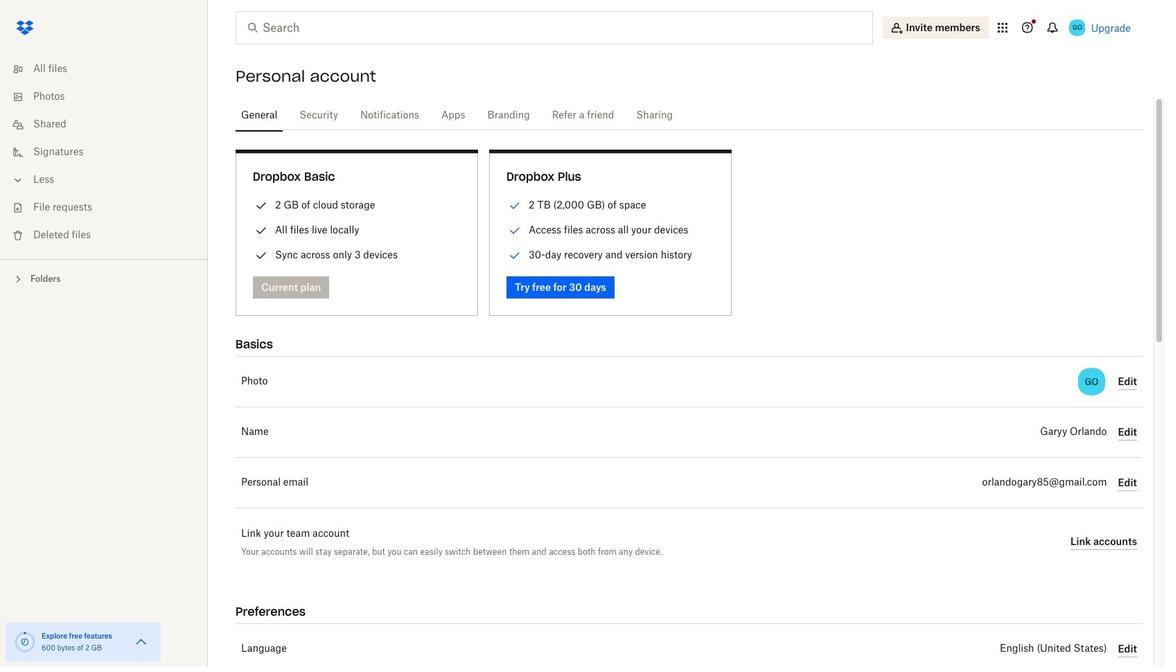 Task type: locate. For each thing, give the bounding box(es) containing it.
list
[[0, 47, 208, 259]]

quota usage image
[[14, 631, 36, 654]]

0 vertical spatial recommended image
[[507, 198, 523, 214]]

quota usage progress bar
[[14, 631, 36, 654]]

1 vertical spatial recommended image
[[507, 222, 523, 239]]

1 recommended image from the top
[[507, 198, 523, 214]]

Search text field
[[263, 19, 844, 36]]

2 vertical spatial recommended image
[[507, 247, 523, 264]]

tab list
[[236, 97, 1143, 132]]

recommended image
[[507, 198, 523, 214], [507, 222, 523, 239], [507, 247, 523, 264]]

less image
[[11, 173, 25, 187]]



Task type: describe. For each thing, give the bounding box(es) containing it.
dropbox image
[[11, 14, 39, 42]]

2 recommended image from the top
[[507, 222, 523, 239]]

3 recommended image from the top
[[507, 247, 523, 264]]



Task type: vqa. For each thing, say whether or not it's contained in the screenshot.
Quota Usage progress bar
yes



